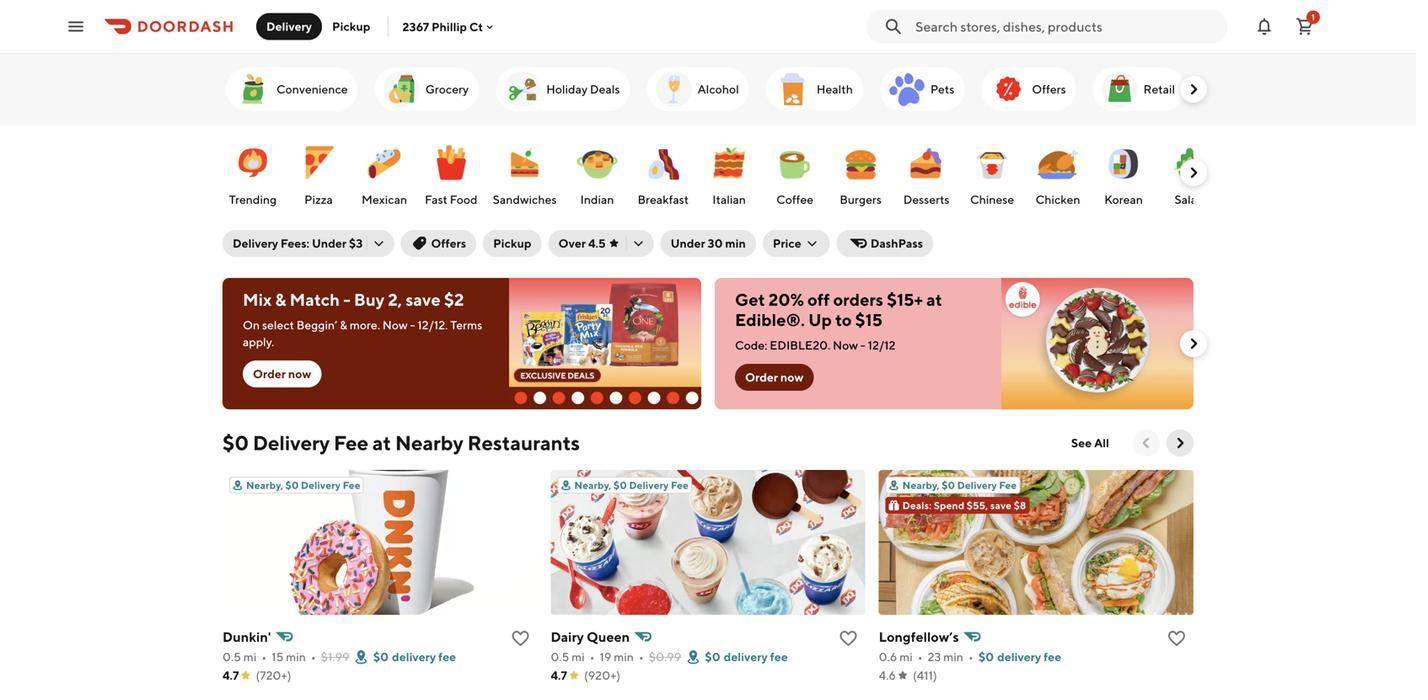 Task type: locate. For each thing, give the bounding box(es) containing it.
1 vertical spatial -
[[410, 318, 415, 332]]

$0 delivery fee for dunkin'
[[373, 650, 456, 664]]

1 button
[[1288, 10, 1322, 43]]

&
[[275, 290, 286, 310], [340, 318, 347, 332]]

order now button for on
[[243, 361, 321, 388]]

now down edible20.
[[780, 370, 804, 384]]

4.7 for dairy queen
[[551, 669, 567, 683]]

order now for on
[[253, 367, 311, 381]]

grocery link
[[375, 67, 479, 111]]

0 horizontal spatial now
[[382, 318, 408, 332]]

1 delivery from the left
[[392, 650, 436, 664]]

grocery image
[[381, 69, 422, 110]]

• right 23
[[968, 650, 973, 664]]

breakfast
[[638, 193, 689, 207]]

• left 23
[[918, 650, 923, 664]]

see all
[[1071, 436, 1109, 450]]

3 • from the left
[[590, 650, 595, 664]]

edible®.
[[735, 310, 805, 330]]

1 horizontal spatial order now
[[745, 370, 804, 384]]

fast
[[425, 193, 447, 207]]

mix & match - buy 2, save $2 on select beggin' & more. now - 12/12. terms apply.
[[243, 290, 482, 349]]

1 horizontal spatial order
[[745, 370, 778, 384]]

$0 delivery fee right $1.99
[[373, 650, 456, 664]]

0.5 for dairy queen
[[551, 650, 569, 664]]

0 vertical spatial next button of carousel image
[[1185, 164, 1202, 181]]

1 horizontal spatial save
[[990, 500, 1012, 512]]

2 horizontal spatial mi
[[899, 650, 913, 664]]

2 $0 delivery fee from the left
[[705, 650, 788, 664]]

1 mi from the left
[[243, 650, 257, 664]]

0 horizontal spatial order
[[253, 367, 286, 381]]

pickup
[[332, 19, 370, 33], [493, 236, 531, 250]]

1 horizontal spatial under
[[671, 236, 705, 250]]

fee
[[334, 431, 368, 455], [343, 480, 360, 491], [671, 480, 689, 491], [999, 480, 1017, 491]]

1 4.7 from the left
[[223, 669, 239, 683]]

now inside get 20% off orders $15+ at edible®. up to $15 code: edible20. now - 12/12
[[833, 338, 858, 352]]

$0.99
[[649, 650, 681, 664]]

pickup button left 2367
[[322, 13, 380, 40]]

1 vertical spatial now
[[833, 338, 858, 352]]

0 horizontal spatial delivery
[[392, 650, 436, 664]]

2 horizontal spatial delivery
[[997, 650, 1041, 664]]

pickup for pickup button to the bottom
[[493, 236, 531, 250]]

0 vertical spatial pickup button
[[322, 13, 380, 40]]

1 click to add this store to your saved list image from the left
[[510, 629, 530, 649]]

retail
[[1144, 82, 1175, 96]]

under 30 min
[[671, 236, 746, 250]]

$0 delivery fee for dairy queen
[[705, 650, 788, 664]]

min for dairy queen
[[614, 650, 634, 664]]

2 click to add this store to your saved list image from the left
[[1167, 629, 1187, 649]]

& right mix
[[275, 290, 286, 310]]

order down apply.
[[253, 367, 286, 381]]

delivery
[[392, 650, 436, 664], [724, 650, 768, 664], [997, 650, 1041, 664]]

0 horizontal spatial save
[[406, 290, 441, 310]]

0 horizontal spatial offers
[[431, 236, 466, 250]]

0 vertical spatial now
[[382, 318, 408, 332]]

pickup right delivery button
[[332, 19, 370, 33]]

1 vertical spatial save
[[990, 500, 1012, 512]]

now
[[382, 318, 408, 332], [833, 338, 858, 352]]

1 horizontal spatial &
[[340, 318, 347, 332]]

1 horizontal spatial $0 delivery fee
[[705, 650, 788, 664]]

now down beggin'
[[288, 367, 311, 381]]

0 horizontal spatial nearby,
[[246, 480, 283, 491]]

trending link
[[224, 134, 282, 212]]

save up 12/12.
[[406, 290, 441, 310]]

0 horizontal spatial mi
[[243, 650, 257, 664]]

all
[[1094, 436, 1109, 450]]

- left 'buy'
[[343, 290, 350, 310]]

2 horizontal spatial nearby,
[[902, 480, 940, 491]]

1 horizontal spatial delivery
[[724, 650, 768, 664]]

1 fee from the left
[[438, 650, 456, 664]]

0.5 mi • 15 min •
[[223, 650, 316, 664]]

2 • from the left
[[311, 650, 316, 664]]

1 vertical spatial at
[[372, 431, 391, 455]]

off
[[807, 290, 830, 310]]

15
[[272, 650, 284, 664]]

1 vertical spatial next button of carousel image
[[1185, 335, 1202, 352]]

1 horizontal spatial 0.5
[[551, 650, 569, 664]]

0 horizontal spatial order now
[[253, 367, 311, 381]]

0 horizontal spatial fee
[[438, 650, 456, 664]]

under inside button
[[671, 236, 705, 250]]

$15+
[[887, 290, 923, 310]]

now down "2,"
[[382, 318, 408, 332]]

1 horizontal spatial order now button
[[735, 364, 814, 391]]

1 horizontal spatial nearby,
[[574, 480, 611, 491]]

offers down fast food
[[431, 236, 466, 250]]

1 nearby, from the left
[[246, 480, 283, 491]]

2 vertical spatial -
[[860, 338, 865, 352]]

min for longfellow's
[[943, 650, 963, 664]]

order now button
[[243, 361, 321, 388], [735, 364, 814, 391]]

$0
[[223, 431, 249, 455], [285, 480, 299, 491], [614, 480, 627, 491], [942, 480, 955, 491], [373, 650, 389, 664], [705, 650, 720, 664], [978, 650, 994, 664]]

4.7 down 'dunkin''
[[223, 669, 239, 683]]

health link
[[766, 67, 863, 111]]

min right 23
[[943, 650, 963, 664]]

0.5 down 'dunkin''
[[223, 650, 241, 664]]

pickup button
[[322, 13, 380, 40], [483, 230, 542, 257]]

1 horizontal spatial at
[[926, 290, 942, 310]]

0 horizontal spatial now
[[288, 367, 311, 381]]

nearby, $0 delivery fee for dairy queen
[[574, 480, 689, 491]]

• left 15
[[262, 650, 267, 664]]

0.5 down dairy
[[551, 650, 569, 664]]

under left 30
[[671, 236, 705, 250]]

2 4.7 from the left
[[551, 669, 567, 683]]

nearby, $0 delivery fee
[[246, 480, 360, 491], [574, 480, 689, 491], [902, 480, 1017, 491]]

click to add this store to your saved list image for dunkin'
[[510, 629, 530, 649]]

next button of carousel image
[[1185, 81, 1202, 98], [1172, 435, 1188, 452]]

offers right offers image
[[1032, 82, 1066, 96]]

order for get 20% off orders $15+ at edible®. up to $15
[[745, 370, 778, 384]]

2 horizontal spatial -
[[860, 338, 865, 352]]

at
[[926, 290, 942, 310], [372, 431, 391, 455]]

now for to
[[780, 370, 804, 384]]

1 horizontal spatial fee
[[770, 650, 788, 664]]

korean
[[1104, 193, 1143, 207]]

convenience image
[[233, 69, 273, 110]]

2367 phillip ct
[[402, 20, 483, 34]]

trending
[[229, 193, 277, 207]]

fees:
[[281, 236, 309, 250]]

now for on
[[288, 367, 311, 381]]

order down "code:" on the right of the page
[[745, 370, 778, 384]]

0.5 mi • 19 min •
[[551, 650, 644, 664]]

3 fee from the left
[[1044, 650, 1061, 664]]

orders
[[833, 290, 883, 310]]

1 horizontal spatial now
[[780, 370, 804, 384]]

0 horizontal spatial -
[[343, 290, 350, 310]]

1 horizontal spatial pickup
[[493, 236, 531, 250]]

1 horizontal spatial now
[[833, 338, 858, 352]]

under left $3
[[312, 236, 346, 250]]

order now down "code:" on the right of the page
[[745, 370, 804, 384]]

4.7 down dairy
[[551, 669, 567, 683]]

0 horizontal spatial click to add this store to your saved list image
[[510, 629, 530, 649]]

2367 phillip ct button
[[402, 20, 496, 34]]

holiday deals image
[[502, 69, 543, 110]]

click to add this store to your saved list image
[[510, 629, 530, 649], [1167, 629, 1187, 649]]

pickup down sandwiches
[[493, 236, 531, 250]]

0 horizontal spatial order now button
[[243, 361, 321, 388]]

2 fee from the left
[[770, 650, 788, 664]]

• left $1.99
[[311, 650, 316, 664]]

click to add this store to your saved list image for longfellow's
[[1167, 629, 1187, 649]]

order now button down apply.
[[243, 361, 321, 388]]

price button
[[763, 230, 830, 257]]

order
[[253, 367, 286, 381], [745, 370, 778, 384]]

next button of carousel image right previous button of carousel image on the right bottom
[[1172, 435, 1188, 452]]

order now down apply.
[[253, 367, 311, 381]]

order now button down "code:" on the right of the page
[[735, 364, 814, 391]]

4.7
[[223, 669, 239, 683], [551, 669, 567, 683]]

3 mi from the left
[[899, 650, 913, 664]]

mi down 'dunkin''
[[243, 650, 257, 664]]

2 nearby, from the left
[[574, 480, 611, 491]]

offers inside button
[[431, 236, 466, 250]]

retail image
[[1100, 69, 1140, 110]]

2 delivery from the left
[[724, 650, 768, 664]]

min right 30
[[725, 236, 746, 250]]

0 vertical spatial at
[[926, 290, 942, 310]]

0 horizontal spatial $0 delivery fee
[[373, 650, 456, 664]]

now down to
[[833, 338, 858, 352]]

mi for dunkin'
[[243, 650, 257, 664]]

- left 12/12.
[[410, 318, 415, 332]]

Store search: begin typing to search for stores available on DoorDash text field
[[915, 17, 1217, 36]]

2 next button of carousel image from the top
[[1185, 335, 1202, 352]]

mi
[[243, 650, 257, 664], [572, 650, 585, 664], [899, 650, 913, 664]]

offers
[[1032, 82, 1066, 96], [431, 236, 466, 250]]

4.5
[[588, 236, 606, 250]]

2 0.5 from the left
[[551, 650, 569, 664]]

mexican
[[362, 193, 407, 207]]

1 $0 delivery fee from the left
[[373, 650, 456, 664]]

mi down dairy
[[572, 650, 585, 664]]

0 vertical spatial next button of carousel image
[[1185, 81, 1202, 98]]

4.7 for dunkin'
[[223, 669, 239, 683]]

3 delivery from the left
[[997, 650, 1041, 664]]

$3
[[349, 236, 363, 250]]

1 vertical spatial pickup
[[493, 236, 531, 250]]

0 horizontal spatial under
[[312, 236, 346, 250]]

0 horizontal spatial nearby, $0 delivery fee
[[246, 480, 360, 491]]

• left '$0.99'
[[639, 650, 644, 664]]

• left the 19
[[590, 650, 595, 664]]

$0 delivery fee at nearby restaurants link
[[223, 430, 580, 457]]

match
[[290, 290, 340, 310]]

at left nearby at the left of the page
[[372, 431, 391, 455]]

19
[[600, 650, 611, 664]]

20%
[[769, 290, 804, 310]]

1 horizontal spatial 4.7
[[551, 669, 567, 683]]

order now
[[253, 367, 311, 381], [745, 370, 804, 384]]

mi for longfellow's
[[899, 650, 913, 664]]

1 horizontal spatial offers
[[1032, 82, 1066, 96]]

mi right 0.6
[[899, 650, 913, 664]]

open menu image
[[66, 16, 86, 37]]

2 horizontal spatial fee
[[1044, 650, 1061, 664]]

0 vertical spatial save
[[406, 290, 441, 310]]

1 nearby, $0 delivery fee from the left
[[246, 480, 360, 491]]

0 horizontal spatial pickup
[[332, 19, 370, 33]]

dunkin'
[[223, 629, 271, 645]]

now inside mix & match - buy 2, save $2 on select beggin' & more. now - 12/12. terms apply.
[[382, 318, 408, 332]]

0 horizontal spatial pickup button
[[322, 13, 380, 40]]

1 horizontal spatial mi
[[572, 650, 585, 664]]

save left the $8
[[990, 500, 1012, 512]]

min right the 19
[[614, 650, 634, 664]]

$0 delivery fee
[[373, 650, 456, 664], [705, 650, 788, 664]]

(920+)
[[584, 669, 620, 683]]

1 horizontal spatial -
[[410, 318, 415, 332]]

nearby,
[[246, 480, 283, 491], [574, 480, 611, 491], [902, 480, 940, 491]]

& left the more.
[[340, 318, 347, 332]]

1 horizontal spatial nearby, $0 delivery fee
[[574, 480, 689, 491]]

next button of carousel image right retail
[[1185, 81, 1202, 98]]

1 vertical spatial offers
[[431, 236, 466, 250]]

1 horizontal spatial click to add this store to your saved list image
[[1167, 629, 1187, 649]]

1 vertical spatial next button of carousel image
[[1172, 435, 1188, 452]]

1 horizontal spatial pickup button
[[483, 230, 542, 257]]

alcohol link
[[647, 67, 749, 111]]

2 under from the left
[[671, 236, 705, 250]]

3 nearby, $0 delivery fee from the left
[[902, 480, 1017, 491]]

3 nearby, from the left
[[902, 480, 940, 491]]

at right $15+
[[926, 290, 942, 310]]

min right 15
[[286, 650, 306, 664]]

- left 12/12
[[860, 338, 865, 352]]

under 30 min button
[[660, 230, 756, 257]]

convenience
[[276, 82, 348, 96]]

0 vertical spatial offers
[[1032, 82, 1066, 96]]

2 nearby, $0 delivery fee from the left
[[574, 480, 689, 491]]

1 0.5 from the left
[[223, 650, 241, 664]]

deals: spend $55, save $8
[[902, 500, 1026, 512]]

0 vertical spatial &
[[275, 290, 286, 310]]

0 vertical spatial pickup
[[332, 19, 370, 33]]

$0 delivery fee right '$0.99'
[[705, 650, 788, 664]]

0 horizontal spatial 4.7
[[223, 669, 239, 683]]

notification bell image
[[1254, 16, 1274, 37]]

0 horizontal spatial 0.5
[[223, 650, 241, 664]]

pickup button down sandwiches
[[483, 230, 542, 257]]

2,
[[388, 290, 402, 310]]

4 • from the left
[[639, 650, 644, 664]]

0 vertical spatial -
[[343, 290, 350, 310]]

2367
[[402, 20, 429, 34]]

next button of carousel image
[[1185, 164, 1202, 181], [1185, 335, 1202, 352]]

2 mi from the left
[[572, 650, 585, 664]]

burgers
[[840, 193, 882, 207]]

0 horizontal spatial &
[[275, 290, 286, 310]]

2 horizontal spatial nearby, $0 delivery fee
[[902, 480, 1017, 491]]

now
[[288, 367, 311, 381], [780, 370, 804, 384]]



Task type: vqa. For each thing, say whether or not it's contained in the screenshot.
2016
no



Task type: describe. For each thing, give the bounding box(es) containing it.
0.5 for dunkin'
[[223, 650, 241, 664]]

code:
[[735, 338, 767, 352]]

over 4.5
[[558, 236, 606, 250]]

1 under from the left
[[312, 236, 346, 250]]

delivery button
[[256, 13, 322, 40]]

sandwiches
[[493, 193, 557, 207]]

click to add this store to your saved list image
[[838, 629, 859, 649]]

get
[[735, 290, 765, 310]]

$15
[[855, 310, 883, 330]]

chicken
[[1036, 193, 1080, 207]]

convenience link
[[226, 67, 358, 111]]

see
[[1071, 436, 1092, 450]]

longfellow's
[[879, 629, 959, 645]]

coffee
[[776, 193, 813, 207]]

phillip
[[432, 20, 467, 34]]

on
[[243, 318, 260, 332]]

0 horizontal spatial at
[[372, 431, 391, 455]]

queen
[[587, 629, 630, 645]]

ct
[[469, 20, 483, 34]]

offers button
[[401, 230, 476, 257]]

more.
[[350, 318, 380, 332]]

(411)
[[913, 669, 937, 683]]

restaurants
[[467, 431, 580, 455]]

1 vertical spatial &
[[340, 318, 347, 332]]

health image
[[773, 69, 813, 110]]

pickup for the topmost pickup button
[[332, 19, 370, 33]]

1 vertical spatial pickup button
[[483, 230, 542, 257]]

chinese
[[970, 193, 1014, 207]]

$1.99
[[321, 650, 350, 664]]

at inside get 20% off orders $15+ at edible®. up to $15 code: edible20. now - 12/12
[[926, 290, 942, 310]]

previous button of carousel image
[[1138, 435, 1155, 452]]

dairy
[[551, 629, 584, 645]]

4.6
[[879, 669, 896, 683]]

save inside mix & match - buy 2, save $2 on select beggin' & more. now - 12/12. terms apply.
[[406, 290, 441, 310]]

italian
[[712, 193, 746, 207]]

fee for dairy queen
[[770, 650, 788, 664]]

2 items, open order cart image
[[1295, 16, 1315, 37]]

holiday deals link
[[496, 67, 630, 111]]

deals
[[590, 82, 620, 96]]

edible20.
[[770, 338, 830, 352]]

6 • from the left
[[968, 650, 973, 664]]

salad
[[1175, 193, 1204, 207]]

over
[[558, 236, 586, 250]]

to
[[835, 310, 852, 330]]

deals:
[[902, 500, 932, 512]]

dashpass
[[870, 236, 923, 250]]

nearby, for dunkin'
[[246, 480, 283, 491]]

pets link
[[880, 67, 965, 111]]

0.6
[[879, 650, 897, 664]]

(720+)
[[256, 669, 291, 683]]

terms
[[450, 318, 482, 332]]

- inside get 20% off orders $15+ at edible®. up to $15 code: edible20. now - 12/12
[[860, 338, 865, 352]]

min inside button
[[725, 236, 746, 250]]

food
[[450, 193, 478, 207]]

nearby
[[395, 431, 463, 455]]

delivery for dairy queen
[[724, 650, 768, 664]]

1
[[1312, 12, 1315, 22]]

dashpass button
[[837, 230, 933, 257]]

5 • from the left
[[918, 650, 923, 664]]

alcohol
[[697, 82, 739, 96]]

desserts
[[903, 193, 950, 207]]

order now button for to
[[735, 364, 814, 391]]

up
[[808, 310, 832, 330]]

indian
[[580, 193, 614, 207]]

delivery fees: under $3
[[233, 236, 363, 250]]

over 4.5 button
[[548, 230, 654, 257]]

dairy queen
[[551, 629, 630, 645]]

mi for dairy queen
[[572, 650, 585, 664]]

apply.
[[243, 335, 274, 349]]

$55,
[[967, 500, 988, 512]]

$0 delivery fee at nearby restaurants
[[223, 431, 580, 455]]

price
[[773, 236, 801, 250]]

1 next button of carousel image from the top
[[1185, 164, 1202, 181]]

mix
[[243, 290, 272, 310]]

health
[[817, 82, 853, 96]]

holiday
[[546, 82, 588, 96]]

delivery inside button
[[266, 19, 312, 33]]

see all link
[[1061, 430, 1119, 457]]

order now for to
[[745, 370, 804, 384]]

$8
[[1014, 500, 1026, 512]]

offers link
[[981, 67, 1076, 111]]

alcohol image
[[654, 69, 694, 110]]

pets
[[930, 82, 954, 96]]

1 • from the left
[[262, 650, 267, 664]]

get 20% off orders $15+ at edible®. up to $15 code: edible20. now - 12/12
[[735, 290, 942, 352]]

min for dunkin'
[[286, 650, 306, 664]]

fast food
[[425, 193, 478, 207]]

order for mix & match - buy 2, save $2
[[253, 367, 286, 381]]

12/12
[[868, 338, 896, 352]]

nearby, $0 delivery fee for dunkin'
[[246, 480, 360, 491]]

23
[[928, 650, 941, 664]]

buy
[[354, 290, 385, 310]]

beggin'
[[297, 318, 337, 332]]

$2
[[444, 290, 464, 310]]

delivery for dunkin'
[[392, 650, 436, 664]]

nearby, for dairy queen
[[574, 480, 611, 491]]

retail link
[[1093, 67, 1185, 111]]

offers image
[[988, 69, 1029, 110]]

spend
[[934, 500, 965, 512]]

holiday deals
[[546, 82, 620, 96]]

pets image
[[887, 69, 927, 110]]

grocery
[[425, 82, 469, 96]]

fee for dunkin'
[[438, 650, 456, 664]]

select
[[262, 318, 294, 332]]



